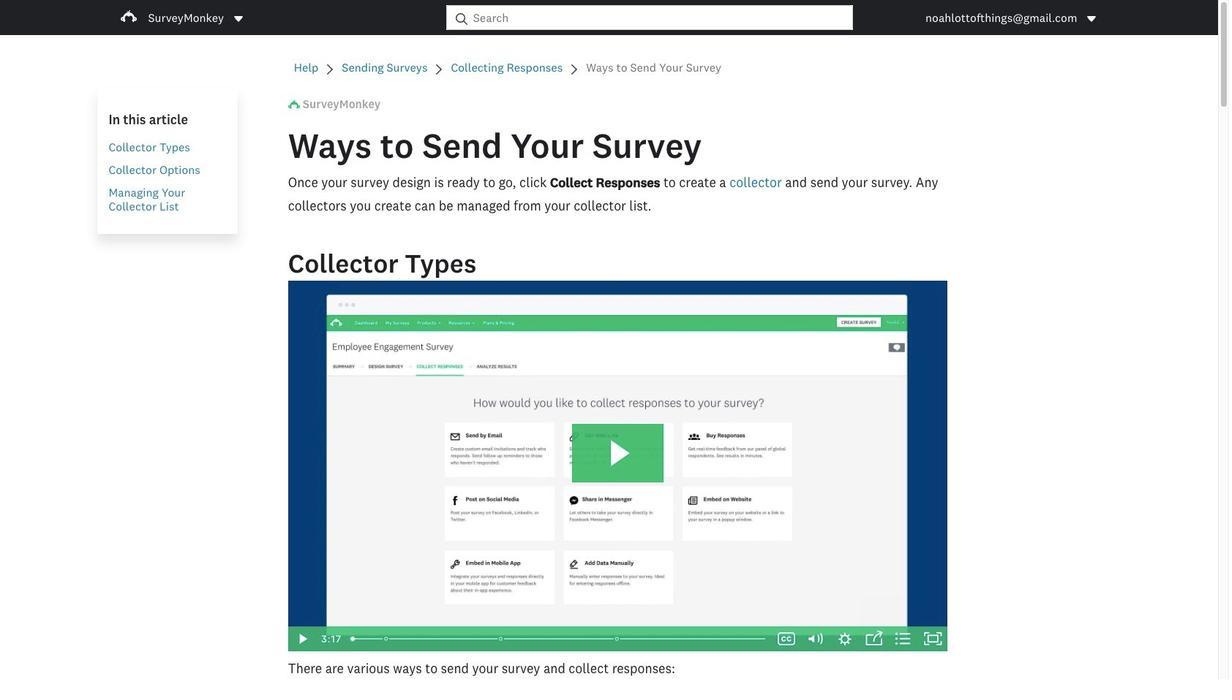 Task type: locate. For each thing, give the bounding box(es) containing it.
Search text field
[[467, 6, 853, 29]]

search image
[[456, 13, 467, 25]]

open image
[[233, 13, 244, 25], [1086, 13, 1098, 25], [234, 16, 243, 22], [1088, 16, 1097, 22]]

search image
[[456, 13, 467, 25]]



Task type: vqa. For each thing, say whether or not it's contained in the screenshot.
close ICON
no



Task type: describe. For each thing, give the bounding box(es) containing it.
chapter markers toolbar
[[353, 627, 765, 652]]

video element
[[288, 281, 948, 652]]

playbar slider
[[342, 627, 772, 652]]



